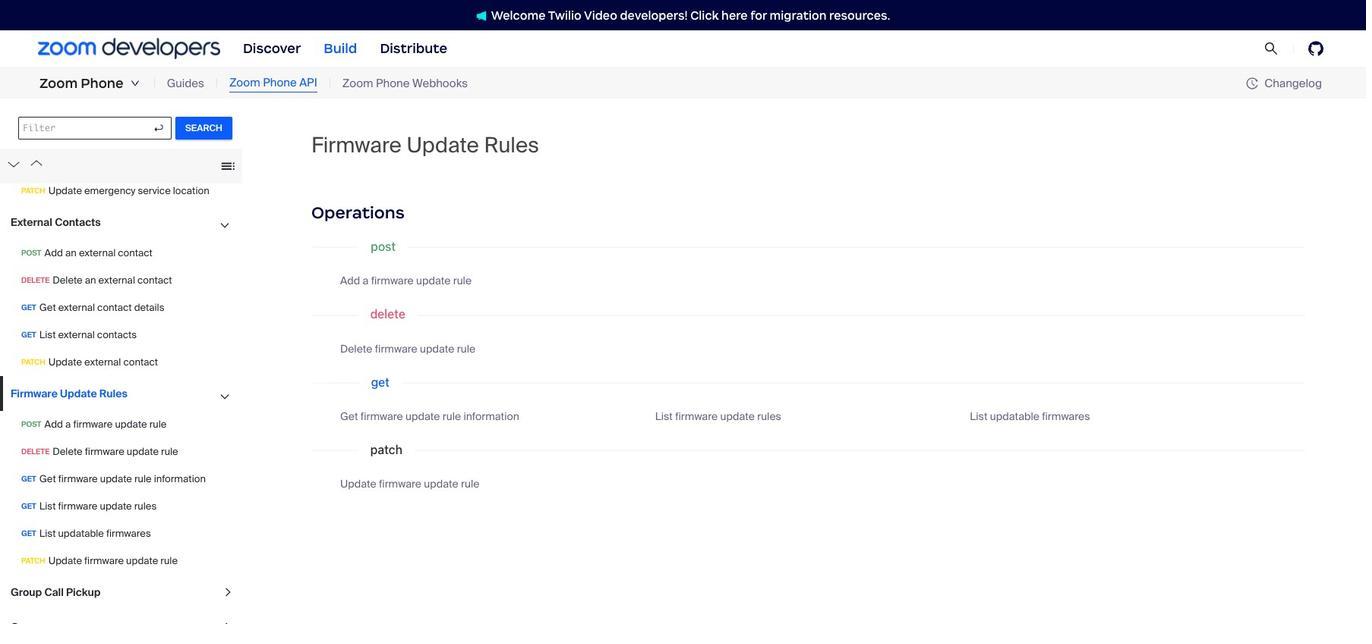 Task type: describe. For each thing, give the bounding box(es) containing it.
zoom phone webhooks
[[342, 76, 468, 91]]

search image
[[1264, 42, 1278, 56]]

history image
[[1246, 77, 1265, 90]]

resources.
[[829, 8, 890, 22]]

welcome twilio video developers! click here for migration resources. link
[[461, 7, 905, 23]]

twilio
[[548, 8, 582, 22]]

phone for zoom phone webhooks
[[376, 76, 410, 91]]

phone for zoom phone api
[[263, 75, 297, 91]]

click
[[690, 8, 719, 22]]

welcome twilio video developers! click here for migration resources.
[[491, 8, 890, 22]]

zoom phone webhooks link
[[342, 75, 468, 92]]

zoom for zoom phone api
[[229, 75, 260, 91]]

down image
[[130, 79, 140, 88]]

guides
[[167, 76, 204, 91]]

zoom developer logo image
[[38, 38, 220, 59]]

migration
[[770, 8, 827, 22]]

phone for zoom phone
[[81, 75, 124, 92]]

history image
[[1246, 77, 1259, 90]]

changelog
[[1265, 76, 1322, 91]]



Task type: locate. For each thing, give the bounding box(es) containing it.
phone left api
[[263, 75, 297, 91]]

2 horizontal spatial zoom
[[342, 76, 373, 91]]

zoom for zoom phone webhooks
[[342, 76, 373, 91]]

changelog link
[[1246, 76, 1322, 91]]

zoom for zoom phone
[[39, 75, 78, 92]]

notification image
[[476, 10, 491, 21], [476, 10, 487, 21]]

2 phone from the left
[[263, 75, 297, 91]]

zoom phone
[[39, 75, 124, 92]]

1 horizontal spatial zoom
[[229, 75, 260, 91]]

2 horizontal spatial phone
[[376, 76, 410, 91]]

welcome
[[491, 8, 546, 22]]

for
[[750, 8, 767, 22]]

1 horizontal spatial phone
[[263, 75, 297, 91]]

3 zoom from the left
[[342, 76, 373, 91]]

guides link
[[167, 75, 204, 92]]

developers!
[[620, 8, 688, 22]]

search image
[[1264, 42, 1278, 56]]

phone
[[81, 75, 124, 92], [263, 75, 297, 91], [376, 76, 410, 91]]

0 horizontal spatial phone
[[81, 75, 124, 92]]

zoom phone api
[[229, 75, 317, 91]]

github image
[[1308, 41, 1324, 56], [1308, 41, 1324, 56]]

3 phone from the left
[[376, 76, 410, 91]]

phone left down icon
[[81, 75, 124, 92]]

video
[[584, 8, 617, 22]]

zoom
[[39, 75, 78, 92], [229, 75, 260, 91], [342, 76, 373, 91]]

1 zoom from the left
[[39, 75, 78, 92]]

phone left webhooks
[[376, 76, 410, 91]]

here
[[722, 8, 748, 22]]

2 zoom from the left
[[229, 75, 260, 91]]

api
[[299, 75, 317, 91]]

webhooks
[[412, 76, 468, 91]]

1 phone from the left
[[81, 75, 124, 92]]

zoom phone api link
[[229, 75, 317, 92]]

0 horizontal spatial zoom
[[39, 75, 78, 92]]



Task type: vqa. For each thing, say whether or not it's contained in the screenshot.
the left the test
no



